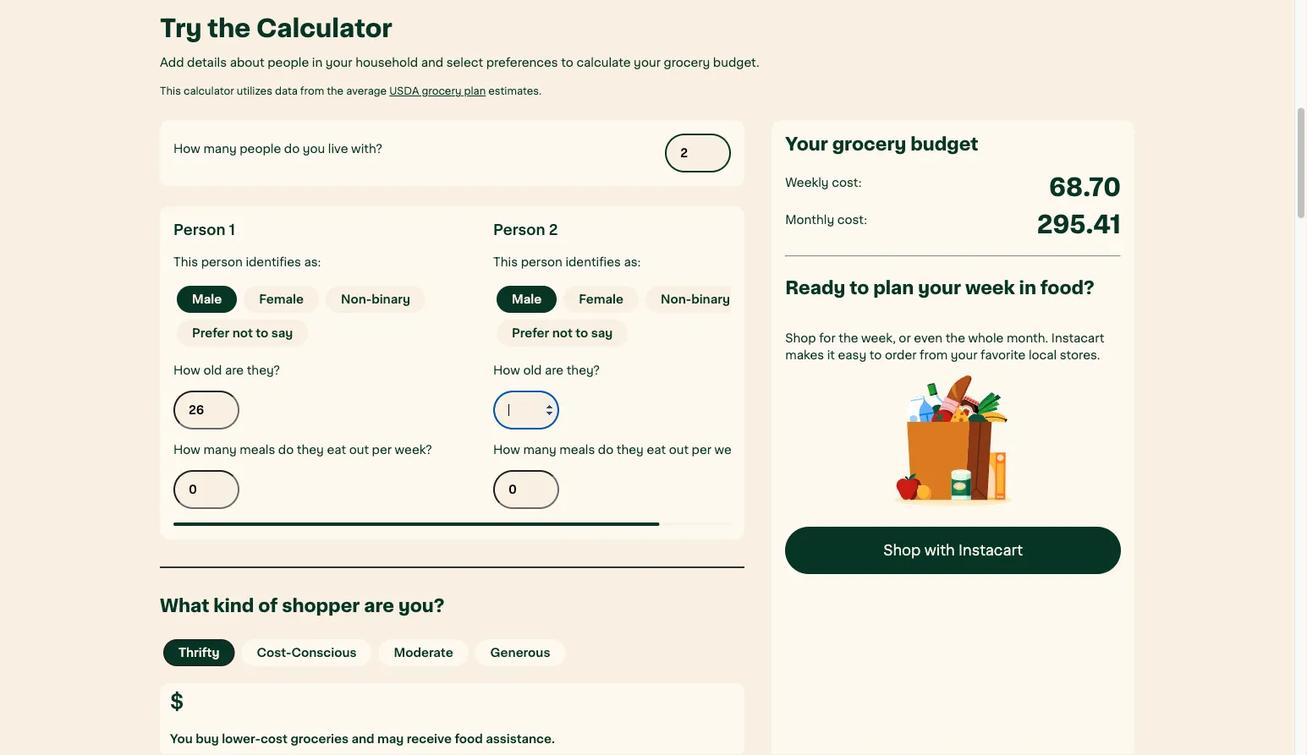 Task type: describe. For each thing, give the bounding box(es) containing it.
2 vertical spatial grocery
[[832, 135, 906, 153]]

0 vertical spatial people
[[268, 57, 309, 69]]

or
[[899, 332, 911, 344]]

calculator
[[184, 86, 234, 96]]

68.70
[[1049, 176, 1121, 200]]

ready to plan your week in food?
[[785, 279, 1095, 297]]

of
[[258, 597, 278, 615]]

identifies for person 2
[[565, 256, 621, 268]]

2
[[549, 223, 558, 237]]

non- for person 2
[[661, 294, 691, 305]]

out for person 1
[[349, 444, 369, 456]]

easy
[[838, 349, 866, 361]]

prefer not to say for person 1
[[192, 327, 293, 339]]

0 vertical spatial and
[[421, 57, 443, 69]]

as: for person 2
[[624, 256, 641, 268]]

week
[[965, 279, 1015, 297]]

they for person 1
[[297, 444, 324, 456]]

local
[[1029, 349, 1057, 361]]

your left week at the top right of the page
[[918, 279, 961, 297]]

lower-
[[222, 733, 261, 745]]

not for person 2
[[552, 327, 573, 339]]

order
[[885, 349, 917, 361]]

are for person 1
[[225, 365, 244, 376]]

data
[[275, 86, 298, 96]]

you
[[170, 733, 193, 745]]

the left average
[[327, 86, 344, 96]]

this calculator utilizes data from the average usda grocery plan estimates.
[[160, 86, 542, 96]]

cost: for 295.41
[[837, 214, 867, 226]]

for
[[819, 332, 836, 344]]

week,
[[861, 332, 896, 344]]

male button for 1
[[177, 286, 237, 313]]

1 vertical spatial people
[[240, 143, 281, 155]]

non-binary button for person 2
[[645, 286, 745, 313]]

estimates.
[[488, 86, 542, 96]]

cost-conscious
[[257, 647, 357, 659]]

stores.
[[1060, 349, 1100, 361]]

whole
[[968, 332, 1004, 344]]

person for person 1
[[173, 223, 226, 237]]

shop with instacart
[[883, 544, 1023, 558]]

thrifty button
[[163, 640, 235, 667]]

add details about people in your household and select preferences to calculate your grocery budget.
[[160, 57, 759, 69]]

this down add
[[160, 86, 181, 96]]

0 vertical spatial grocery
[[664, 57, 710, 69]]

shop with instacart link
[[785, 527, 1121, 574]]

try the calculator
[[160, 16, 392, 41]]

person for 1
[[201, 256, 243, 268]]

utilizes
[[237, 86, 272, 96]]

live
[[328, 143, 348, 155]]

budget.
[[713, 57, 759, 69]]

buy
[[196, 733, 219, 745]]

$
[[170, 692, 184, 712]]

monthly
[[785, 214, 834, 226]]

about
[[230, 57, 265, 69]]

cost-
[[257, 647, 291, 659]]

non-binary button for person 1
[[326, 286, 425, 313]]

your grocery budget
[[785, 135, 978, 153]]

0 horizontal spatial and
[[351, 733, 374, 745]]

conscious
[[291, 647, 357, 659]]

old for 2
[[523, 365, 542, 376]]

shop for the week, or even the whole month. instacart makes it easy to order from your favorite local stores.
[[785, 332, 1104, 361]]

female for person 1
[[259, 294, 304, 305]]

details
[[187, 57, 227, 69]]

food
[[455, 733, 483, 745]]

how many meals do they eat out per week? for person 1
[[173, 444, 432, 456]]

as: for person 1
[[304, 256, 321, 268]]

weekly
[[785, 177, 829, 189]]

person 1
[[173, 223, 235, 237]]

food?
[[1040, 279, 1095, 297]]

do for person 2
[[598, 444, 614, 456]]

0 vertical spatial in
[[312, 57, 322, 69]]

weekly cost:
[[785, 177, 862, 189]]

may
[[377, 733, 404, 745]]

groceries
[[290, 733, 349, 745]]

1 horizontal spatial plan
[[873, 279, 914, 297]]

calculator
[[256, 16, 392, 41]]

with
[[924, 544, 955, 558]]

makes
[[785, 349, 824, 361]]

how many meals do they eat out per week? for person 2
[[493, 444, 752, 456]]

out for person 2
[[669, 444, 689, 456]]

it
[[827, 349, 835, 361]]

cost-conscious button
[[242, 640, 372, 667]]

male for 1
[[192, 294, 222, 305]]

eat for person 1
[[327, 444, 346, 456]]

week? for 2
[[714, 444, 752, 456]]

usda grocery plan link
[[389, 86, 486, 96]]

ready
[[785, 279, 845, 297]]

kind
[[213, 597, 254, 615]]

many for person 1
[[203, 444, 237, 456]]

you?
[[398, 597, 445, 615]]

this for person 2
[[493, 256, 518, 268]]

per for person 2
[[692, 444, 711, 456]]

your
[[785, 135, 828, 153]]

meals for person 1
[[240, 444, 275, 456]]

identifies for person 1
[[246, 256, 301, 268]]

your up this calculator utilizes data from the average usda grocery plan estimates.
[[325, 57, 352, 69]]

the up about
[[208, 16, 251, 41]]

prefer for 2
[[512, 327, 549, 339]]

non-binary for 2
[[661, 294, 730, 305]]

eat for person 2
[[647, 444, 666, 456]]

thrifty
[[178, 647, 220, 659]]

assistance.
[[486, 733, 555, 745]]



Task type: vqa. For each thing, say whether or not it's contained in the screenshot.
prefer related to 1
yes



Task type: locate. For each thing, give the bounding box(es) containing it.
2 male button from the left
[[497, 286, 557, 313]]

budget
[[910, 135, 978, 153]]

shopping bag image
[[894, 376, 1012, 507]]

calculate
[[576, 57, 631, 69]]

0 horizontal spatial they
[[297, 444, 324, 456]]

1 male button from the left
[[177, 286, 237, 313]]

1 as: from the left
[[304, 256, 321, 268]]

to
[[561, 57, 573, 69], [849, 279, 869, 297], [256, 327, 268, 339], [575, 327, 588, 339], [869, 349, 882, 361]]

do for person 1
[[278, 444, 294, 456]]

they for person 2
[[617, 444, 644, 456]]

0 horizontal spatial binary
[[371, 294, 410, 305]]

2 binary from the left
[[691, 294, 730, 305]]

0 horizontal spatial they?
[[247, 365, 280, 376]]

moderate button
[[379, 640, 468, 667]]

1 horizontal spatial say
[[591, 327, 613, 339]]

instacart
[[1051, 332, 1104, 344], [959, 544, 1023, 558]]

2 out from the left
[[669, 444, 689, 456]]

1 horizontal spatial prefer not to say
[[512, 327, 613, 339]]

1 prefer not to say button from the left
[[177, 320, 308, 347]]

person
[[173, 223, 226, 237], [493, 223, 545, 237]]

male button down person 2
[[497, 286, 557, 313]]

in right week at the top right of the page
[[1019, 279, 1036, 297]]

1 prefer not to say from the left
[[192, 327, 293, 339]]

1 horizontal spatial non-binary
[[661, 294, 730, 305]]

1 non-binary button from the left
[[326, 286, 425, 313]]

1 horizontal spatial as:
[[624, 256, 641, 268]]

female button
[[244, 286, 319, 313], [564, 286, 639, 313]]

1 horizontal spatial and
[[421, 57, 443, 69]]

0 horizontal spatial person
[[173, 223, 226, 237]]

female
[[259, 294, 304, 305], [579, 294, 623, 305]]

0 horizontal spatial how old are they?
[[173, 365, 280, 376]]

meals for person 2
[[559, 444, 595, 456]]

grocery left budget.
[[664, 57, 710, 69]]

what
[[160, 597, 209, 615]]

this down person 1
[[173, 256, 198, 268]]

this person identifies as: down 2
[[493, 256, 641, 268]]

0 horizontal spatial prefer not to say
[[192, 327, 293, 339]]

person down 2
[[521, 256, 562, 268]]

1 horizontal spatial this person identifies as:
[[493, 256, 641, 268]]

do
[[284, 143, 300, 155], [278, 444, 294, 456], [598, 444, 614, 456]]

0 vertical spatial from
[[300, 86, 324, 96]]

0 horizontal spatial out
[[349, 444, 369, 456]]

1 horizontal spatial identifies
[[565, 256, 621, 268]]

instacart inside shop with instacart "link"
[[959, 544, 1023, 558]]

295.41
[[1037, 213, 1121, 237]]

instacart inside the 'shop for the week, or even the whole month. instacart makes it easy to order from your favorite local stores.'
[[1051, 332, 1104, 344]]

1 person from the left
[[173, 223, 226, 237]]

prefer
[[192, 327, 229, 339], [512, 327, 549, 339]]

this
[[160, 86, 181, 96], [173, 256, 198, 268], [493, 256, 518, 268]]

prefer for 1
[[192, 327, 229, 339]]

plan up or
[[873, 279, 914, 297]]

from
[[300, 86, 324, 96], [920, 349, 948, 361]]

2 say from the left
[[591, 327, 613, 339]]

0 horizontal spatial person
[[201, 256, 243, 268]]

non-binary
[[341, 294, 410, 305], [661, 294, 730, 305]]

0 horizontal spatial meals
[[240, 444, 275, 456]]

instacart up the stores.
[[1051, 332, 1104, 344]]

1 they from the left
[[297, 444, 324, 456]]

male button for 2
[[497, 286, 557, 313]]

0 horizontal spatial per
[[372, 444, 392, 456]]

many for person 2
[[523, 444, 556, 456]]

they?
[[247, 365, 280, 376], [567, 365, 600, 376]]

eat
[[327, 444, 346, 456], [647, 444, 666, 456]]

person 2
[[493, 223, 558, 237]]

1 out from the left
[[349, 444, 369, 456]]

2 horizontal spatial grocery
[[832, 135, 906, 153]]

people up 'data' in the left top of the page
[[268, 57, 309, 69]]

non-binary for 1
[[341, 294, 410, 305]]

0 horizontal spatial female
[[259, 294, 304, 305]]

prefer not to say for person 2
[[512, 327, 613, 339]]

1 vertical spatial plan
[[873, 279, 914, 297]]

try
[[160, 16, 202, 41]]

binary for person 2
[[691, 294, 730, 305]]

1 horizontal spatial old
[[523, 365, 542, 376]]

1 horizontal spatial male
[[512, 294, 542, 305]]

how old are they? for 1
[[173, 365, 280, 376]]

grocery up weekly cost:
[[832, 135, 906, 153]]

0 vertical spatial plan
[[464, 86, 486, 96]]

from down the even
[[920, 349, 948, 361]]

shop inside the 'shop for the week, or even the whole month. instacart makes it easy to order from your favorite local stores.'
[[785, 332, 816, 344]]

shop for shop with instacart
[[883, 544, 921, 558]]

say for person 1
[[271, 327, 293, 339]]

1 horizontal spatial per
[[692, 444, 711, 456]]

are
[[225, 365, 244, 376], [545, 365, 564, 376], [364, 597, 394, 615]]

male down person 1
[[192, 294, 222, 305]]

1 vertical spatial shop
[[883, 544, 921, 558]]

cost: for 68.70
[[832, 177, 862, 189]]

person left 1
[[173, 223, 226, 237]]

female for person 2
[[579, 294, 623, 305]]

the right the even
[[946, 332, 965, 344]]

2 horizontal spatial are
[[545, 365, 564, 376]]

1 person from the left
[[201, 256, 243, 268]]

1 horizontal spatial binary
[[691, 294, 730, 305]]

2 prefer not to say button from the left
[[497, 320, 628, 347]]

prefer not to say button for person 1
[[177, 320, 308, 347]]

1 vertical spatial from
[[920, 349, 948, 361]]

the
[[208, 16, 251, 41], [327, 86, 344, 96], [839, 332, 858, 344], [946, 332, 965, 344]]

non- for person 1
[[341, 294, 371, 305]]

2 female button from the left
[[564, 286, 639, 313]]

monthly cost:
[[785, 214, 867, 226]]

you
[[303, 143, 325, 155]]

you buy lower-cost groceries and may receive food assistance.
[[170, 733, 555, 745]]

they
[[297, 444, 324, 456], [617, 444, 644, 456]]

non-
[[341, 294, 371, 305], [661, 294, 691, 305]]

how many people do you live with?
[[173, 143, 382, 155]]

1 binary from the left
[[371, 294, 410, 305]]

male button down person 1
[[177, 286, 237, 313]]

0 horizontal spatial plan
[[464, 86, 486, 96]]

shop inside shop with instacart "link"
[[883, 544, 921, 558]]

1 horizontal spatial are
[[364, 597, 394, 615]]

your inside the 'shop for the week, or even the whole month. instacart makes it easy to order from your favorite local stores.'
[[951, 349, 978, 361]]

2 eat from the left
[[647, 444, 666, 456]]

in
[[312, 57, 322, 69], [1019, 279, 1036, 297]]

1 prefer from the left
[[192, 327, 229, 339]]

1 male from the left
[[192, 294, 222, 305]]

cost:
[[832, 177, 862, 189], [837, 214, 867, 226]]

shop up makes
[[785, 332, 816, 344]]

0 horizontal spatial from
[[300, 86, 324, 96]]

shopper
[[282, 597, 360, 615]]

2 they from the left
[[617, 444, 644, 456]]

binary for person 1
[[371, 294, 410, 305]]

2 non- from the left
[[661, 294, 691, 305]]

with?
[[351, 143, 382, 155]]

this for person 1
[[173, 256, 198, 268]]

2 not from the left
[[552, 327, 573, 339]]

0 horizontal spatial in
[[312, 57, 322, 69]]

non-binary button
[[326, 286, 425, 313], [645, 286, 745, 313]]

1 how many meals do they eat out per week? from the left
[[173, 444, 432, 456]]

your down whole at the top of the page
[[951, 349, 978, 361]]

prefer not to say button for person 2
[[497, 320, 628, 347]]

not for person 1
[[232, 327, 253, 339]]

0 horizontal spatial this person identifies as:
[[173, 256, 321, 268]]

male for 2
[[512, 294, 542, 305]]

add
[[160, 57, 184, 69]]

person for person 2
[[493, 223, 545, 237]]

1 horizontal spatial how old are they?
[[493, 365, 600, 376]]

1 identifies from the left
[[246, 256, 301, 268]]

2 week? from the left
[[714, 444, 752, 456]]

1 eat from the left
[[327, 444, 346, 456]]

cost: right monthly
[[837, 214, 867, 226]]

shop
[[785, 332, 816, 344], [883, 544, 921, 558]]

generous
[[490, 647, 550, 659]]

1 per from the left
[[372, 444, 392, 456]]

1 horizontal spatial grocery
[[664, 57, 710, 69]]

2 non-binary button from the left
[[645, 286, 745, 313]]

1 this person identifies as: from the left
[[173, 256, 321, 268]]

in down calculator
[[312, 57, 322, 69]]

1 meals from the left
[[240, 444, 275, 456]]

cost
[[261, 733, 288, 745]]

1 horizontal spatial person
[[521, 256, 562, 268]]

2 as: from the left
[[624, 256, 641, 268]]

1 week? from the left
[[395, 444, 432, 456]]

0 horizontal spatial say
[[271, 327, 293, 339]]

0 horizontal spatial how many meals do they eat out per week?
[[173, 444, 432, 456]]

0 horizontal spatial non-binary
[[341, 294, 410, 305]]

favorite
[[981, 349, 1026, 361]]

0 vertical spatial cost:
[[832, 177, 862, 189]]

month.
[[1007, 332, 1048, 344]]

shop for shop for the week, or even the whole month. instacart makes it easy to order from your favorite local stores.
[[785, 332, 816, 344]]

1 vertical spatial instacart
[[959, 544, 1023, 558]]

1 horizontal spatial prefer not to say button
[[497, 320, 628, 347]]

person down 1
[[201, 256, 243, 268]]

1 horizontal spatial person
[[493, 223, 545, 237]]

week?
[[395, 444, 432, 456], [714, 444, 752, 456]]

old for 1
[[203, 365, 222, 376]]

1 horizontal spatial instacart
[[1051, 332, 1104, 344]]

1 horizontal spatial female button
[[564, 286, 639, 313]]

1 horizontal spatial prefer
[[512, 327, 549, 339]]

2 meals from the left
[[559, 444, 595, 456]]

per for person 1
[[372, 444, 392, 456]]

1 not from the left
[[232, 327, 253, 339]]

select
[[446, 57, 483, 69]]

from right 'data' in the left top of the page
[[300, 86, 324, 96]]

0 horizontal spatial prefer
[[192, 327, 229, 339]]

household
[[355, 57, 418, 69]]

female button for person 2
[[564, 286, 639, 313]]

how
[[173, 143, 200, 155], [173, 365, 200, 376], [493, 365, 520, 376], [173, 444, 200, 456], [493, 444, 520, 456]]

and left the may
[[351, 733, 374, 745]]

2 how old are they? from the left
[[493, 365, 600, 376]]

1 horizontal spatial out
[[669, 444, 689, 456]]

1 horizontal spatial male button
[[497, 286, 557, 313]]

and up usda grocery plan link
[[421, 57, 443, 69]]

person
[[201, 256, 243, 268], [521, 256, 562, 268]]

1 horizontal spatial eat
[[647, 444, 666, 456]]

prefer not to say
[[192, 327, 293, 339], [512, 327, 613, 339]]

preferences
[[486, 57, 558, 69]]

this down person 2
[[493, 256, 518, 268]]

2 identifies from the left
[[565, 256, 621, 268]]

2 old from the left
[[523, 365, 542, 376]]

2 non-binary from the left
[[661, 294, 730, 305]]

2 prefer not to say from the left
[[512, 327, 613, 339]]

0 horizontal spatial eat
[[327, 444, 346, 456]]

2 person from the left
[[521, 256, 562, 268]]

1 horizontal spatial not
[[552, 327, 573, 339]]

1 old from the left
[[203, 365, 222, 376]]

say
[[271, 327, 293, 339], [591, 327, 613, 339]]

what kind of shopper are you?
[[160, 597, 445, 615]]

instacart right with
[[959, 544, 1023, 558]]

say for person 2
[[591, 327, 613, 339]]

1 how old are they? from the left
[[173, 365, 280, 376]]

your
[[325, 57, 352, 69], [634, 57, 661, 69], [918, 279, 961, 297], [951, 349, 978, 361]]

0 horizontal spatial week?
[[395, 444, 432, 456]]

0 horizontal spatial prefer not to say button
[[177, 320, 308, 347]]

1 female from the left
[[259, 294, 304, 305]]

2 male from the left
[[512, 294, 542, 305]]

0 horizontal spatial grocery
[[422, 86, 461, 96]]

1 horizontal spatial they?
[[567, 365, 600, 376]]

0 horizontal spatial female button
[[244, 286, 319, 313]]

1 horizontal spatial meals
[[559, 444, 595, 456]]

to inside the 'shop for the week, or even the whole month. instacart makes it easy to order from your favorite local stores.'
[[869, 349, 882, 361]]

0 vertical spatial instacart
[[1051, 332, 1104, 344]]

0 horizontal spatial non-
[[341, 294, 371, 305]]

2 how many meals do they eat out per week? from the left
[[493, 444, 752, 456]]

1 non- from the left
[[341, 294, 371, 305]]

1 female button from the left
[[244, 286, 319, 313]]

person for 2
[[521, 256, 562, 268]]

usda
[[389, 86, 419, 96]]

2 person from the left
[[493, 223, 545, 237]]

week? for 1
[[395, 444, 432, 456]]

0 horizontal spatial are
[[225, 365, 244, 376]]

2 per from the left
[[692, 444, 711, 456]]

per
[[372, 444, 392, 456], [692, 444, 711, 456]]

person left 2
[[493, 223, 545, 237]]

average
[[346, 86, 387, 96]]

1 horizontal spatial week?
[[714, 444, 752, 456]]

this person identifies as: down 1
[[173, 256, 321, 268]]

2 prefer from the left
[[512, 327, 549, 339]]

0 horizontal spatial identifies
[[246, 256, 301, 268]]

how old are they? for 2
[[493, 365, 600, 376]]

the up easy
[[839, 332, 858, 344]]

this person identifies as: for person 2
[[493, 256, 641, 268]]

1 horizontal spatial how many meals do they eat out per week?
[[493, 444, 752, 456]]

1 vertical spatial in
[[1019, 279, 1036, 297]]

0 horizontal spatial as:
[[304, 256, 321, 268]]

and
[[421, 57, 443, 69], [351, 733, 374, 745]]

plan
[[464, 86, 486, 96], [873, 279, 914, 297]]

1 horizontal spatial female
[[579, 294, 623, 305]]

moderate
[[394, 647, 453, 659]]

1 they? from the left
[[247, 365, 280, 376]]

from inside the 'shop for the week, or even the whole month. instacart makes it easy to order from your favorite local stores.'
[[920, 349, 948, 361]]

1 horizontal spatial they
[[617, 444, 644, 456]]

2 this person identifies as: from the left
[[493, 256, 641, 268]]

None number field
[[665, 134, 731, 173], [173, 391, 239, 430], [493, 391, 559, 430], [173, 470, 239, 509], [493, 470, 559, 509], [665, 134, 731, 173], [173, 391, 239, 430], [493, 391, 559, 430], [173, 470, 239, 509], [493, 470, 559, 509]]

they? for person 1
[[247, 365, 280, 376]]

2 they? from the left
[[567, 365, 600, 376]]

0 horizontal spatial shop
[[785, 332, 816, 344]]

1 horizontal spatial in
[[1019, 279, 1036, 297]]

0 vertical spatial shop
[[785, 332, 816, 344]]

this person identifies as:
[[173, 256, 321, 268], [493, 256, 641, 268]]

1 horizontal spatial shop
[[883, 544, 921, 558]]

shop left with
[[883, 544, 921, 558]]

generous button
[[475, 640, 565, 667]]

1 non-binary from the left
[[341, 294, 410, 305]]

grocery down the add details about people in your household and select preferences to calculate your grocery budget. at the top of page
[[422, 86, 461, 96]]

your right 'calculate'
[[634, 57, 661, 69]]

2 female from the left
[[579, 294, 623, 305]]

1 vertical spatial grocery
[[422, 86, 461, 96]]

0 horizontal spatial instacart
[[959, 544, 1023, 558]]

even
[[914, 332, 942, 344]]

this person identifies as: for person 1
[[173, 256, 321, 268]]

1
[[229, 223, 235, 237]]

female button for person 1
[[244, 286, 319, 313]]

as:
[[304, 256, 321, 268], [624, 256, 641, 268]]

people left the you
[[240, 143, 281, 155]]

1 say from the left
[[271, 327, 293, 339]]

0 horizontal spatial not
[[232, 327, 253, 339]]

cost: right weekly
[[832, 177, 862, 189]]

1 vertical spatial and
[[351, 733, 374, 745]]

0 horizontal spatial male button
[[177, 286, 237, 313]]

1 horizontal spatial from
[[920, 349, 948, 361]]

male down person 2
[[512, 294, 542, 305]]

out
[[349, 444, 369, 456], [669, 444, 689, 456]]

binary
[[371, 294, 410, 305], [691, 294, 730, 305]]

plan down select
[[464, 86, 486, 96]]

1 vertical spatial cost:
[[837, 214, 867, 226]]

0 horizontal spatial old
[[203, 365, 222, 376]]

receive
[[407, 733, 452, 745]]

1 horizontal spatial non-
[[661, 294, 691, 305]]

0 horizontal spatial male
[[192, 294, 222, 305]]

are for person 2
[[545, 365, 564, 376]]

they? for person 2
[[567, 365, 600, 376]]

1 horizontal spatial non-binary button
[[645, 286, 745, 313]]

0 horizontal spatial non-binary button
[[326, 286, 425, 313]]



